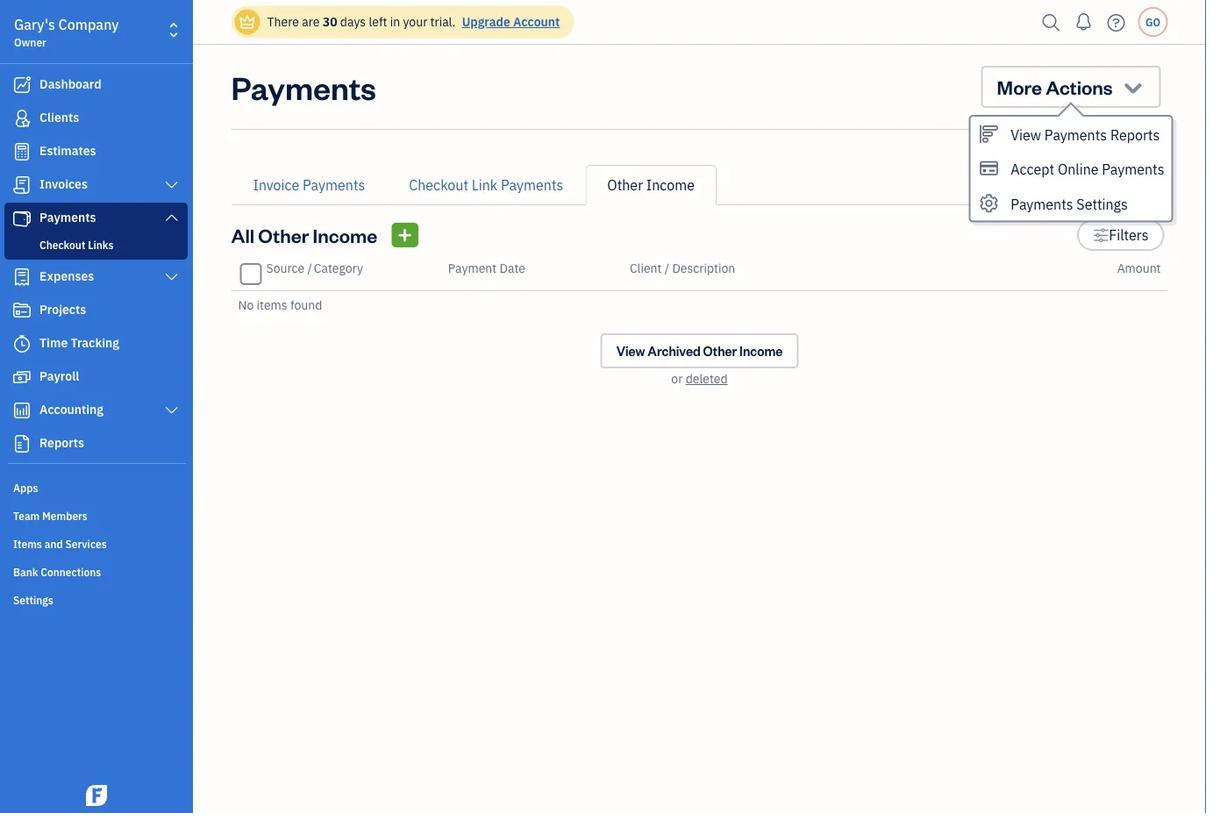 Task type: locate. For each thing, give the bounding box(es) containing it.
settings down bank
[[13, 593, 53, 607]]

1 vertical spatial reports
[[39, 435, 84, 451]]

freshbooks image
[[82, 785, 111, 806]]

2 / from the left
[[665, 260, 670, 276]]

other
[[608, 176, 643, 194], [258, 222, 309, 247], [703, 343, 737, 359]]

1 vertical spatial checkout
[[39, 238, 85, 252]]

gary's company owner
[[14, 15, 119, 49]]

other up source
[[258, 222, 309, 247]]

all other income
[[231, 222, 378, 247]]

client / description
[[630, 260, 736, 276]]

no
[[238, 297, 254, 313]]

settings up settings image
[[1077, 195, 1128, 213]]

/ for category
[[308, 260, 312, 276]]

1 vertical spatial settings
[[13, 593, 53, 607]]

links
[[88, 238, 114, 252]]

projects
[[39, 301, 86, 318]]

client
[[630, 260, 662, 276]]

view payments reports
[[1011, 125, 1160, 144]]

4 chevron large down image from the top
[[164, 404, 180, 418]]

1 horizontal spatial view
[[1011, 125, 1042, 144]]

payments down are
[[231, 66, 376, 108]]

view for view archived other income
[[617, 343, 645, 359]]

actions
[[1046, 74, 1113, 99]]

invoice payments link
[[231, 165, 387, 205]]

filters
[[1109, 226, 1149, 244]]

payments
[[231, 66, 376, 108], [1045, 125, 1108, 144], [1102, 160, 1165, 179], [303, 176, 365, 194], [501, 176, 564, 194], [1011, 195, 1074, 213], [39, 209, 96, 226]]

dashboard
[[39, 76, 101, 92]]

chevron large down image left all
[[164, 211, 180, 225]]

apps link
[[4, 474, 188, 500]]

chevron large down image inside accounting link
[[164, 404, 180, 418]]

chevron large down image down checkout links "link"
[[164, 270, 180, 284]]

payments right online
[[1102, 160, 1165, 179]]

payments up accept online payments link
[[1045, 125, 1108, 144]]

projects link
[[4, 295, 188, 326]]

0 horizontal spatial reports
[[39, 435, 84, 451]]

no items found
[[238, 297, 322, 313]]

payments up checkout links
[[39, 209, 96, 226]]

0 vertical spatial income
[[647, 176, 695, 194]]

upgrade account link
[[459, 14, 560, 30]]

go to help image
[[1103, 9, 1131, 36]]

found
[[290, 297, 322, 313]]

money image
[[11, 369, 32, 386]]

chart image
[[11, 402, 32, 419]]

expenses link
[[4, 262, 188, 293]]

1 horizontal spatial checkout
[[409, 176, 469, 194]]

2 vertical spatial income
[[740, 343, 783, 359]]

other up client
[[608, 176, 643, 194]]

items
[[257, 297, 288, 313]]

checkout up expenses
[[39, 238, 85, 252]]

and
[[44, 537, 63, 551]]

view payments reports link
[[971, 117, 1172, 151]]

0 horizontal spatial settings
[[13, 593, 53, 607]]

are
[[302, 14, 320, 30]]

1 horizontal spatial settings
[[1077, 195, 1128, 213]]

settings image
[[1093, 225, 1109, 246]]

owner
[[14, 35, 46, 49]]

deleted
[[686, 371, 728, 387]]

your
[[403, 14, 428, 30]]

services
[[65, 537, 107, 551]]

other up deleted link
[[703, 343, 737, 359]]

chevron large down image
[[164, 178, 180, 192], [164, 211, 180, 225], [164, 270, 180, 284], [164, 404, 180, 418]]

accounting
[[39, 401, 104, 418]]

0 vertical spatial settings
[[1077, 195, 1128, 213]]

1 horizontal spatial /
[[665, 260, 670, 276]]

0 horizontal spatial view
[[617, 343, 645, 359]]

source
[[266, 260, 305, 276]]

expenses
[[39, 268, 94, 284]]

2 chevron large down image from the top
[[164, 211, 180, 225]]

1 chevron large down image from the top
[[164, 178, 180, 192]]

settings
[[1077, 195, 1128, 213], [13, 593, 53, 607]]

0 horizontal spatial income
[[313, 222, 378, 247]]

payments link
[[4, 203, 188, 234]]

dashboard image
[[11, 76, 32, 94]]

payments right link
[[501, 176, 564, 194]]

checkout inside "link"
[[39, 238, 85, 252]]

2 vertical spatial other
[[703, 343, 737, 359]]

1 vertical spatial view
[[617, 343, 645, 359]]

reports down "chevrondown" image
[[1111, 125, 1160, 144]]

3 chevron large down image from the top
[[164, 270, 180, 284]]

invoices
[[39, 176, 88, 192]]

chevron large down image for expenses
[[164, 270, 180, 284]]

accept
[[1011, 160, 1055, 179]]

more actions
[[997, 74, 1113, 99]]

chevron large down image up reports link
[[164, 404, 180, 418]]

view archived other income link
[[601, 333, 799, 369]]

checkout left link
[[409, 176, 469, 194]]

go button
[[1139, 7, 1168, 37]]

time
[[39, 335, 68, 351]]

0 vertical spatial checkout
[[409, 176, 469, 194]]

income
[[647, 176, 695, 194], [313, 222, 378, 247], [740, 343, 783, 359]]

0 horizontal spatial checkout
[[39, 238, 85, 252]]

view
[[1011, 125, 1042, 144], [617, 343, 645, 359]]

payments down the 'accept'
[[1011, 195, 1074, 213]]

0 vertical spatial other
[[608, 176, 643, 194]]

chevron large down image inside payments link
[[164, 211, 180, 225]]

payroll
[[39, 368, 79, 384]]

1 / from the left
[[308, 260, 312, 276]]

2 horizontal spatial income
[[740, 343, 783, 359]]

chevron large down image down estimates 'link'
[[164, 178, 180, 192]]

invoice
[[253, 176, 300, 194]]

view left the archived
[[617, 343, 645, 359]]

0 vertical spatial reports
[[1111, 125, 1160, 144]]

/ for description
[[665, 260, 670, 276]]

checkout link payments
[[409, 176, 564, 194]]

/ right source
[[308, 260, 312, 276]]

reports down accounting
[[39, 435, 84, 451]]

view up the 'accept'
[[1011, 125, 1042, 144]]

0 horizontal spatial /
[[308, 260, 312, 276]]

items
[[13, 537, 42, 551]]

team members link
[[4, 502, 188, 528]]

more actions button
[[982, 66, 1161, 108]]

connections
[[41, 565, 101, 579]]

go
[[1146, 15, 1161, 29]]

view for view payments reports
[[1011, 125, 1042, 144]]

search image
[[1038, 9, 1066, 36]]

chevrondown image
[[1121, 75, 1146, 99]]

reports inside main element
[[39, 435, 84, 451]]

members
[[42, 509, 88, 523]]

/
[[308, 260, 312, 276], [665, 260, 670, 276]]

checkout
[[409, 176, 469, 194], [39, 238, 85, 252]]

/ right client
[[665, 260, 670, 276]]

expense image
[[11, 269, 32, 286]]

dashboard link
[[4, 69, 188, 101]]

archived
[[648, 343, 701, 359]]

2 horizontal spatial other
[[703, 343, 737, 359]]

payroll link
[[4, 362, 188, 393]]

checkout links link
[[8, 234, 184, 255]]

1 vertical spatial other
[[258, 222, 309, 247]]

0 vertical spatial view
[[1011, 125, 1042, 144]]

client image
[[11, 110, 32, 127]]



Task type: vqa. For each thing, say whether or not it's contained in the screenshot.
the bottommost 'bank'
no



Task type: describe. For each thing, give the bounding box(es) containing it.
view archived other income
[[617, 343, 783, 359]]

other income link
[[586, 165, 717, 205]]

0 horizontal spatial other
[[258, 222, 309, 247]]

1 vertical spatial income
[[313, 222, 378, 247]]

payment
[[448, 260, 497, 276]]

payment date button
[[448, 260, 526, 276]]

online
[[1058, 160, 1099, 179]]

30
[[323, 14, 337, 30]]

payments inside main element
[[39, 209, 96, 226]]

team
[[13, 509, 40, 523]]

invoice image
[[11, 176, 32, 194]]

other income
[[608, 176, 695, 194]]

there
[[267, 14, 299, 30]]

1 horizontal spatial other
[[608, 176, 643, 194]]

company
[[58, 15, 119, 34]]

link
[[472, 176, 498, 194]]

there are 30 days left in your trial. upgrade account
[[267, 14, 560, 30]]

timer image
[[11, 335, 32, 353]]

bank connections link
[[4, 558, 188, 584]]

filters button
[[1078, 219, 1165, 251]]

add new other income entry image
[[397, 225, 413, 246]]

deleted link
[[686, 371, 728, 387]]

time tracking link
[[4, 328, 188, 360]]

checkout for checkout link payments
[[409, 176, 469, 194]]

bank connections
[[13, 565, 101, 579]]

clients
[[39, 109, 79, 125]]

chevron large down image for invoices
[[164, 178, 180, 192]]

trial.
[[431, 14, 456, 30]]

payments right invoice
[[303, 176, 365, 194]]

or
[[672, 371, 683, 387]]

accept online payments
[[1011, 160, 1165, 179]]

all
[[231, 222, 255, 247]]

clients link
[[4, 103, 188, 134]]

accounting link
[[4, 395, 188, 426]]

1 horizontal spatial reports
[[1111, 125, 1160, 144]]

main element
[[0, 0, 237, 814]]

settings inside main element
[[13, 593, 53, 607]]

report image
[[11, 435, 32, 453]]

team members
[[13, 509, 88, 523]]

checkout link payments link
[[387, 165, 586, 205]]

gary's
[[14, 15, 55, 34]]

chevron large down image for payments
[[164, 211, 180, 225]]

days
[[340, 14, 366, 30]]

1 horizontal spatial income
[[647, 176, 695, 194]]

checkout for checkout links
[[39, 238, 85, 252]]

accept online payments link
[[971, 151, 1172, 186]]

upgrade
[[462, 14, 511, 30]]

amount
[[1118, 260, 1161, 276]]

notifications image
[[1070, 4, 1098, 39]]

checkout links
[[39, 238, 114, 252]]

estimates link
[[4, 136, 188, 168]]

invoices link
[[4, 169, 188, 201]]

payment date
[[448, 260, 526, 276]]

or deleted
[[672, 371, 728, 387]]

project image
[[11, 302, 32, 319]]

items and services link
[[4, 530, 188, 556]]

payment image
[[11, 210, 32, 227]]

settings link
[[4, 586, 188, 613]]

in
[[390, 14, 400, 30]]

apps
[[13, 481, 38, 495]]

invoice payments
[[253, 176, 365, 194]]

items and services
[[13, 537, 107, 551]]

reports link
[[4, 428, 188, 460]]

chevron large down image for accounting
[[164, 404, 180, 418]]

payments settings
[[1011, 195, 1128, 213]]

estimates
[[39, 143, 96, 159]]

more
[[997, 74, 1042, 99]]

source / category
[[266, 260, 363, 276]]

crown image
[[238, 13, 257, 31]]

account
[[513, 14, 560, 30]]

payments settings link
[[971, 186, 1172, 221]]

time tracking
[[39, 335, 119, 351]]

tracking
[[71, 335, 119, 351]]

amount button
[[1118, 260, 1161, 276]]

estimate image
[[11, 143, 32, 161]]

category
[[314, 260, 363, 276]]

left
[[369, 14, 387, 30]]

bank
[[13, 565, 38, 579]]

date
[[500, 260, 526, 276]]



